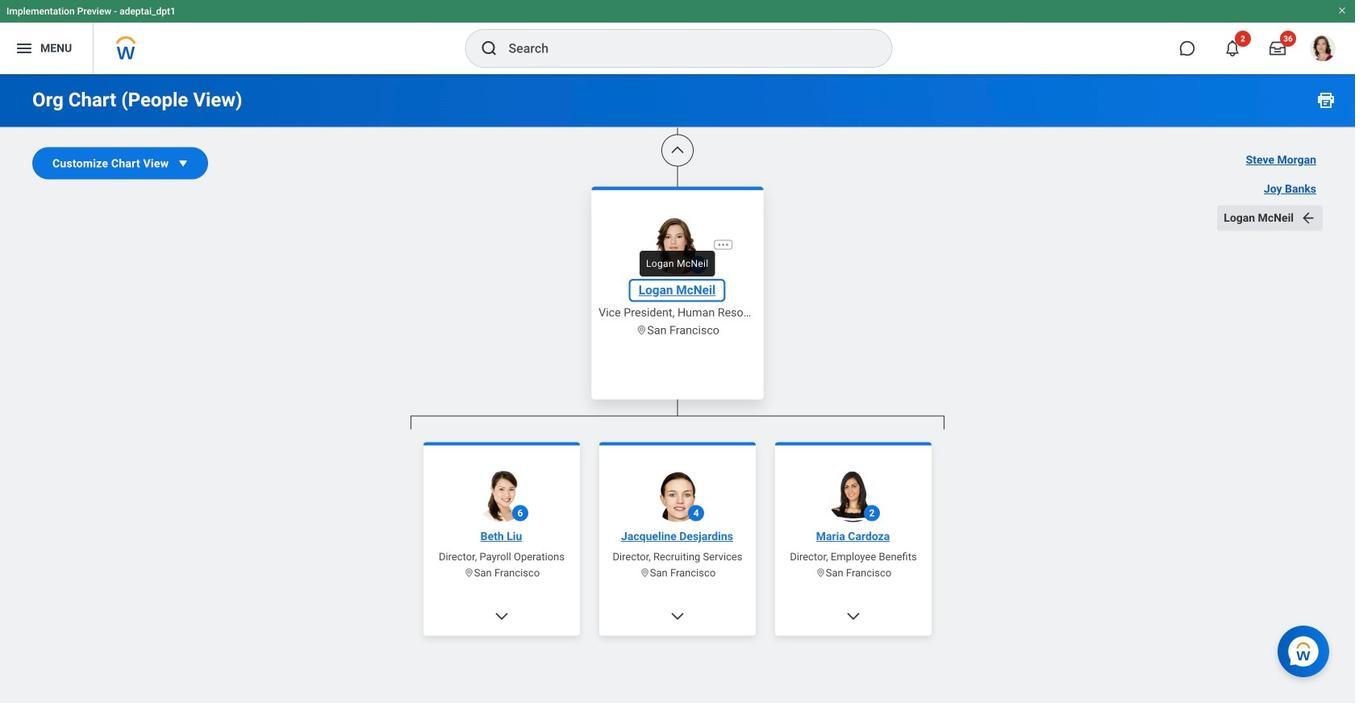Task type: vqa. For each thing, say whether or not it's contained in the screenshot.
rightmost inbox image
no



Task type: describe. For each thing, give the bounding box(es) containing it.
profile logan mcneil image
[[1310, 35, 1336, 65]]

caret down image
[[175, 155, 191, 171]]

justify image
[[15, 39, 34, 58]]

inbox large image
[[1270, 40, 1286, 56]]

Search Workday  search field
[[509, 31, 859, 66]]

1 location image from the left
[[464, 568, 474, 578]]

print org chart image
[[1317, 90, 1336, 110]]

notifications large image
[[1225, 40, 1241, 56]]



Task type: locate. For each thing, give the bounding box(es) containing it.
close environment banner image
[[1338, 6, 1347, 15]]

2 location image from the left
[[815, 568, 826, 578]]

chevron up image
[[670, 142, 686, 159]]

main content
[[0, 0, 1355, 703]]

banner
[[0, 0, 1355, 74]]

location image
[[464, 568, 474, 578], [815, 568, 826, 578]]

chevron down image
[[845, 609, 862, 625]]

location image
[[640, 568, 650, 578]]

arrow left image
[[1300, 210, 1317, 226]]

tooltip
[[635, 246, 720, 282]]

search image
[[480, 39, 499, 58]]

0 horizontal spatial location image
[[464, 568, 474, 578]]

logan mcneil, logan mcneil, 3 direct reports element
[[411, 430, 945, 703]]

1 horizontal spatial location image
[[815, 568, 826, 578]]



